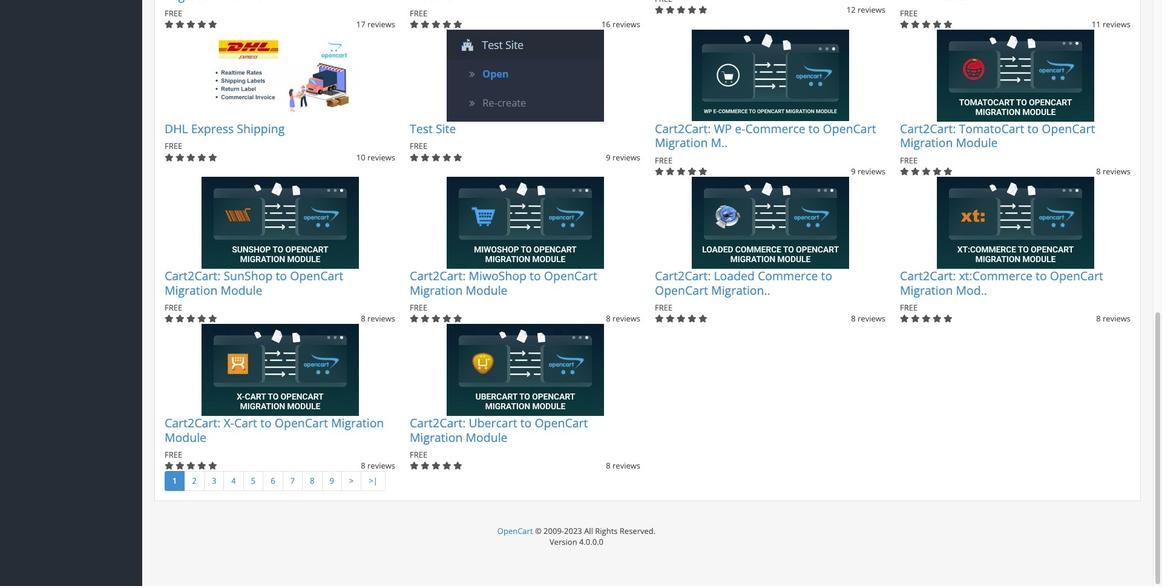Task type: describe. For each thing, give the bounding box(es) containing it.
8 for cart2cart: tomatocart to opencart migration module
[[1097, 166, 1101, 177]]

free inside cart2cart: xt:commerce to opencart migration mod.. free
[[900, 302, 918, 313]]

11 reviews
[[1092, 19, 1131, 30]]

8 reviews for cart2cart: ubercart to opencart migration module
[[606, 460, 641, 471]]

7
[[290, 476, 295, 486]]

cart
[[234, 415, 257, 431]]

cart2cart: loaded commerce to opencart migration.. free
[[655, 268, 833, 313]]

9 for test site
[[606, 152, 611, 163]]

16
[[602, 19, 611, 30]]

site
[[436, 120, 456, 137]]

free inside 'test site free'
[[410, 141, 428, 152]]

2009-
[[544, 525, 564, 536]]

dhl express shipping free
[[165, 120, 285, 152]]

express
[[191, 120, 234, 137]]

9 link
[[322, 471, 342, 491]]

reviews for cart2cart: tomatocart to opencart migration module
[[1103, 166, 1131, 177]]

cart2cart: miwoshop to opencart migration module link
[[410, 268, 598, 298]]

cart2cart: sunshop to opencart migration module link
[[165, 268, 343, 298]]

cart2cart: loaded commerce to opencart migration.. link
[[655, 268, 833, 298]]

to inside cart2cart: miwoshop to opencart migration module free
[[530, 268, 541, 284]]

5
[[251, 476, 256, 486]]

cart2cart: xt:commerce to opencart migration mod.. image
[[937, 177, 1094, 269]]

opencart inside cart2cart: xt:commerce to opencart migration mod.. free
[[1050, 268, 1104, 284]]

>
[[349, 476, 354, 486]]

reviews for cart2cart: sunshop to opencart migration module
[[368, 313, 395, 324]]

12 reviews
[[847, 4, 886, 15]]

8 reviews for cart2cart: loaded commerce to opencart migration..
[[851, 313, 886, 324]]

2 link
[[184, 471, 205, 491]]

cart2cart: loaded commerce to opencart migration.. image
[[692, 177, 849, 269]]

opencart inside the opencart © 2009-2023 all rights reserved. version 4.0.0.0
[[498, 525, 533, 536]]

8 reviews for cart2cart: tomatocart to opencart migration module
[[1097, 166, 1131, 177]]

migration..
[[712, 282, 771, 298]]

11
[[1092, 19, 1101, 30]]

cart2cart: x-cart to opencart migration module image
[[201, 324, 359, 416]]

to inside cart2cart: wp e-commerce to opencart migration m.. free
[[809, 120, 820, 137]]

ubercart
[[469, 415, 517, 431]]

8 for cart2cart: xt:commerce to opencart migration mod..
[[1097, 313, 1101, 324]]

xt:commerce
[[959, 268, 1033, 284]]

8 for cart2cart: x-cart to opencart migration module
[[361, 460, 366, 471]]

rights
[[595, 525, 618, 536]]

2023
[[564, 525, 582, 536]]

module for cart2cart: tomatocart to opencart migration module
[[956, 135, 998, 151]]

migration for cart2cart: miwoshop to opencart migration module
[[410, 282, 463, 298]]

free inside the cart2cart: tomatocart to opencart migration module free
[[900, 155, 918, 166]]

opencart link
[[498, 525, 533, 536]]

free inside "cart2cart: loaded commerce to opencart migration.. free"
[[655, 302, 673, 313]]

to inside cart2cart: ubercart to opencart migration module free
[[521, 415, 532, 431]]

1
[[173, 476, 177, 486]]

cart2cart: for cart2cart: ubercart to opencart migration module
[[410, 415, 466, 431]]

8 link
[[302, 471, 322, 491]]

reviews for cart2cart: wp e-commerce to opencart migration m..
[[858, 166, 886, 177]]

8 for cart2cart: ubercart to opencart migration module
[[606, 460, 611, 471]]

free inside cart2cart: wp e-commerce to opencart migration m.. free
[[655, 155, 673, 166]]

to inside the cart2cart: tomatocart to opencart migration module free
[[1028, 120, 1039, 137]]

reviews for cart2cart: miwoshop to opencart migration module
[[613, 313, 641, 324]]

reviews for cart2cart: loaded commerce to opencart migration..
[[858, 313, 886, 324]]

cart2cart: for cart2cart: x-cart to opencart migration module
[[165, 415, 221, 431]]

reviews for dhl express shipping
[[368, 152, 395, 163]]

migration for cart2cart: xt:commerce to opencart migration mod..
[[900, 282, 953, 298]]

cart2cart: for cart2cart: loaded commerce to opencart migration..
[[655, 268, 711, 284]]

migration for cart2cart: sunshop to opencart migration module
[[165, 282, 218, 298]]

shipping
[[237, 120, 285, 137]]

module for cart2cart: miwoshop to opencart migration module
[[466, 282, 508, 298]]

test
[[410, 120, 433, 137]]

x-
[[224, 415, 234, 431]]

7 link
[[283, 471, 303, 491]]

cart2cart: miwoshop to opencart migration module free
[[410, 268, 598, 313]]

17
[[357, 19, 366, 30]]

3
[[212, 476, 216, 486]]

cart2cart: tomatocart to opencart migration module free
[[900, 120, 1096, 166]]

commerce inside cart2cart: wp e-commerce to opencart migration m.. free
[[746, 120, 806, 137]]

16 reviews
[[602, 19, 641, 30]]

wp
[[714, 120, 732, 137]]

reviews for cart2cart: ubercart to opencart migration module
[[613, 460, 641, 471]]

5 link
[[243, 471, 264, 491]]

8 reviews for cart2cart: xt:commerce to opencart migration mod..
[[1097, 313, 1131, 324]]

opencart inside cart2cart: x-cart to opencart migration module free
[[275, 415, 328, 431]]

e-
[[735, 120, 746, 137]]

cart2cart: sunshop to opencart migration module image
[[201, 177, 359, 269]]

opencart inside cart2cart: wp e-commerce to opencart migration m.. free
[[823, 120, 877, 137]]



Task type: locate. For each thing, give the bounding box(es) containing it.
reviews for test site
[[613, 152, 641, 163]]

opencart inside cart2cart: miwoshop to opencart migration module free
[[544, 268, 598, 284]]

cart2cart: wp e-commerce to opencart migration m.. free
[[655, 120, 877, 166]]

dhl express shipping image
[[201, 30, 359, 122]]

m..
[[711, 135, 728, 151]]

9 reviews for test site
[[606, 152, 641, 163]]

star image
[[666, 6, 675, 14], [699, 6, 708, 14], [165, 20, 174, 28], [187, 20, 195, 28], [197, 20, 206, 28], [421, 20, 430, 28], [432, 20, 441, 28], [443, 20, 452, 28], [900, 20, 909, 28], [911, 20, 920, 28], [922, 20, 931, 28], [933, 20, 942, 28], [944, 20, 953, 28], [165, 154, 174, 161], [176, 154, 184, 161], [197, 154, 206, 161], [410, 154, 419, 161], [443, 154, 452, 161], [454, 154, 462, 161], [666, 168, 675, 176], [677, 168, 686, 176], [699, 168, 708, 176], [900, 168, 909, 176], [911, 168, 920, 176], [922, 168, 931, 176], [933, 168, 942, 176], [165, 315, 174, 323], [176, 315, 184, 323], [432, 315, 441, 323], [443, 315, 452, 323], [454, 315, 462, 323], [655, 315, 664, 323], [666, 315, 675, 323], [688, 315, 697, 323], [699, 315, 708, 323], [187, 462, 195, 470], [208, 462, 217, 470], [410, 462, 419, 470], [421, 462, 430, 470], [432, 462, 441, 470]]

all
[[584, 525, 593, 536]]

3 link
[[204, 471, 224, 491]]

star image
[[655, 6, 664, 14], [677, 6, 686, 14], [688, 6, 697, 14], [176, 20, 184, 28], [208, 20, 217, 28], [410, 20, 419, 28], [454, 20, 462, 28], [187, 154, 195, 161], [208, 154, 217, 161], [421, 154, 430, 161], [432, 154, 441, 161], [655, 168, 664, 176], [688, 168, 697, 176], [944, 168, 953, 176], [187, 315, 195, 323], [197, 315, 206, 323], [208, 315, 217, 323], [410, 315, 419, 323], [421, 315, 430, 323], [677, 315, 686, 323], [900, 315, 909, 323], [911, 315, 920, 323], [922, 315, 931, 323], [933, 315, 942, 323], [944, 315, 953, 323], [165, 462, 174, 470], [176, 462, 184, 470], [197, 462, 206, 470], [443, 462, 452, 470], [454, 462, 462, 470]]

0 vertical spatial 9 reviews
[[606, 152, 641, 163]]

4 link
[[224, 471, 244, 491]]

migration inside cart2cart: wp e-commerce to opencart migration m.. free
[[655, 135, 708, 151]]

cart2cart: for cart2cart: miwoshop to opencart migration module
[[410, 268, 466, 284]]

commerce right 'loaded'
[[758, 268, 818, 284]]

cart2cart: x-cart to opencart migration module free
[[165, 415, 384, 460]]

reviews
[[858, 4, 886, 15], [368, 19, 395, 30], [613, 19, 641, 30], [1103, 19, 1131, 30], [368, 152, 395, 163], [613, 152, 641, 163], [858, 166, 886, 177], [1103, 166, 1131, 177], [368, 313, 395, 324], [613, 313, 641, 324], [858, 313, 886, 324], [1103, 313, 1131, 324], [368, 460, 395, 471], [613, 460, 641, 471]]

cart2cart: ubercart to opencart migration module link
[[410, 415, 588, 445]]

8 reviews for cart2cart: miwoshop to opencart migration module
[[606, 313, 641, 324]]

8 reviews for cart2cart: sunshop to opencart migration module
[[361, 313, 395, 324]]

cart2cart: for cart2cart: tomatocart to opencart migration module
[[900, 120, 956, 137]]

cart2cart: inside cart2cart: ubercart to opencart migration module free
[[410, 415, 466, 431]]

8 for cart2cart: sunshop to opencart migration module
[[361, 313, 366, 324]]

1 vertical spatial commerce
[[758, 268, 818, 284]]

0 vertical spatial 9
[[606, 152, 611, 163]]

cart2cart: inside cart2cart: xt:commerce to opencart migration mod.. free
[[900, 268, 956, 284]]

cart2cart: tomatocart to opencart migration module image
[[937, 30, 1094, 122]]

reserved.
[[620, 525, 656, 536]]

migration inside cart2cart: x-cart to opencart migration module free
[[331, 415, 384, 431]]

miwoshop
[[469, 268, 527, 284]]

module for cart2cart: ubercart to opencart migration module
[[466, 429, 508, 445]]

free inside dhl express shipping free
[[165, 141, 182, 152]]

migration inside cart2cart: miwoshop to opencart migration module free
[[410, 282, 463, 298]]

module inside cart2cart: ubercart to opencart migration module free
[[466, 429, 508, 445]]

1 vertical spatial 9 reviews
[[851, 166, 886, 177]]

0 horizontal spatial 9 reviews
[[606, 152, 641, 163]]

opencart inside cart2cart: ubercart to opencart migration module free
[[535, 415, 588, 431]]

©
[[535, 525, 542, 536]]

cart2cart: inside the cart2cart: tomatocart to opencart migration module free
[[900, 120, 956, 137]]

module inside the cart2cart: tomatocart to opencart migration module free
[[956, 135, 998, 151]]

10
[[357, 152, 366, 163]]

cart2cart: xt:commerce to opencart migration mod.. free
[[900, 268, 1104, 313]]

> link
[[341, 471, 362, 491]]

1 horizontal spatial 9
[[606, 152, 611, 163]]

to inside cart2cart: xt:commerce to opencart migration mod.. free
[[1036, 268, 1047, 284]]

cart2cart: ubercart to opencart migration module free
[[410, 415, 588, 460]]

cart2cart: inside "cart2cart: loaded commerce to opencart migration.. free"
[[655, 268, 711, 284]]

free
[[165, 8, 182, 19], [410, 8, 428, 19], [900, 8, 918, 19], [165, 141, 182, 152], [410, 141, 428, 152], [655, 155, 673, 166], [900, 155, 918, 166], [165, 302, 182, 313], [410, 302, 428, 313], [655, 302, 673, 313], [900, 302, 918, 313], [165, 449, 182, 460], [410, 449, 428, 460]]

6 link
[[263, 471, 283, 491]]

8 reviews for cart2cart: x-cart to opencart migration module
[[361, 460, 395, 471]]

>|
[[369, 476, 378, 486]]

module inside "cart2cart: sunshop to opencart migration module free"
[[221, 282, 262, 298]]

free inside cart2cart: miwoshop to opencart migration module free
[[410, 302, 428, 313]]

cart2cart: wp e-commerce to opencart migration m.. link
[[655, 120, 877, 151]]

2 horizontal spatial 9
[[851, 166, 856, 177]]

opencart © 2009-2023 all rights reserved. version 4.0.0.0
[[498, 525, 656, 547]]

cart2cart: wp e-commerce to opencart migration m.. image
[[692, 30, 849, 122]]

8 reviews
[[1097, 166, 1131, 177], [361, 313, 395, 324], [606, 313, 641, 324], [851, 313, 886, 324], [1097, 313, 1131, 324], [361, 460, 395, 471], [606, 460, 641, 471]]

to
[[809, 120, 820, 137], [1028, 120, 1039, 137], [276, 268, 287, 284], [530, 268, 541, 284], [821, 268, 833, 284], [1036, 268, 1047, 284], [260, 415, 272, 431], [521, 415, 532, 431]]

cart2cart: for cart2cart: xt:commerce to opencart migration mod..
[[900, 268, 956, 284]]

cart2cart: inside cart2cart: x-cart to opencart migration module free
[[165, 415, 221, 431]]

migration for cart2cart: ubercart to opencart migration module
[[410, 429, 463, 445]]

test site free
[[410, 120, 456, 152]]

cart2cart: sunshop to opencart migration module free
[[165, 268, 343, 313]]

cart2cart: ubercart to opencart migration module image
[[447, 324, 604, 416]]

module inside cart2cart: x-cart to opencart migration module free
[[165, 429, 206, 445]]

module
[[956, 135, 998, 151], [221, 282, 262, 298], [466, 282, 508, 298], [165, 429, 206, 445], [466, 429, 508, 445]]

commerce right wp
[[746, 120, 806, 137]]

cart2cart: inside "cart2cart: sunshop to opencart migration module free"
[[165, 268, 221, 284]]

cart2cart: inside cart2cart: miwoshop to opencart migration module free
[[410, 268, 466, 284]]

to inside "cart2cart: sunshop to opencart migration module free"
[[276, 268, 287, 284]]

commerce inside "cart2cart: loaded commerce to opencart migration.. free"
[[758, 268, 818, 284]]

to inside cart2cart: x-cart to opencart migration module free
[[260, 415, 272, 431]]

8 for cart2cart: miwoshop to opencart migration module
[[606, 313, 611, 324]]

cart2cart: x-cart to opencart migration module link
[[165, 415, 384, 445]]

opencart
[[823, 120, 877, 137], [1042, 120, 1096, 137], [290, 268, 343, 284], [544, 268, 598, 284], [1050, 268, 1104, 284], [655, 282, 708, 298], [275, 415, 328, 431], [535, 415, 588, 431], [498, 525, 533, 536]]

free inside cart2cart: ubercart to opencart migration module free
[[410, 449, 428, 460]]

mod..
[[956, 282, 988, 298]]

opencart inside "cart2cart: loaded commerce to opencart migration.. free"
[[655, 282, 708, 298]]

opencart inside the cart2cart: tomatocart to opencart migration module free
[[1042, 120, 1096, 137]]

free inside "cart2cart: sunshop to opencart migration module free"
[[165, 302, 182, 313]]

17 reviews
[[357, 19, 395, 30]]

tomatocart
[[959, 120, 1025, 137]]

cart2cart: tomatocart to opencart migration module link
[[900, 120, 1096, 151]]

1 horizontal spatial 9 reviews
[[851, 166, 886, 177]]

module for cart2cart: sunshop to opencart migration module
[[221, 282, 262, 298]]

9 reviews for cart2cart: wp e-commerce to opencart migration m..
[[851, 166, 886, 177]]

6
[[271, 476, 275, 486]]

cart2cart: for cart2cart: sunshop to opencart migration module
[[165, 268, 221, 284]]

migration inside cart2cart: ubercart to opencart migration module free
[[410, 429, 463, 445]]

loaded
[[714, 268, 755, 284]]

9
[[606, 152, 611, 163], [851, 166, 856, 177], [330, 476, 334, 486]]

9 for cart2cart: wp e-commerce to opencart migration m..
[[851, 166, 856, 177]]

commerce
[[746, 120, 806, 137], [758, 268, 818, 284]]

cart2cart:
[[655, 120, 711, 137], [900, 120, 956, 137], [165, 268, 221, 284], [410, 268, 466, 284], [655, 268, 711, 284], [900, 268, 956, 284], [165, 415, 221, 431], [410, 415, 466, 431]]

4.0.0.0
[[579, 536, 604, 547]]

8 for cart2cart: loaded commerce to opencart migration..
[[851, 313, 856, 324]]

cart2cart: for cart2cart: wp e-commerce to opencart migration m..
[[655, 120, 711, 137]]

migration for cart2cart: tomatocart to opencart migration module
[[900, 135, 953, 151]]

module inside cart2cart: miwoshop to opencart migration module free
[[466, 282, 508, 298]]

0 horizontal spatial 9
[[330, 476, 334, 486]]

version
[[550, 536, 577, 547]]

to inside "cart2cart: loaded commerce to opencart migration.. free"
[[821, 268, 833, 284]]

cart2cart: miwoshop to opencart migration module image
[[447, 177, 604, 269]]

opencart inside "cart2cart: sunshop to opencart migration module free"
[[290, 268, 343, 284]]

cart2cart: xt:commerce to opencart migration mod.. link
[[900, 268, 1104, 298]]

dhl
[[165, 120, 188, 137]]

10 reviews
[[357, 152, 395, 163]]

8
[[1097, 166, 1101, 177], [361, 313, 366, 324], [606, 313, 611, 324], [851, 313, 856, 324], [1097, 313, 1101, 324], [361, 460, 366, 471], [606, 460, 611, 471], [310, 476, 315, 486]]

12
[[847, 4, 856, 15]]

0 vertical spatial commerce
[[746, 120, 806, 137]]

test site link
[[410, 120, 456, 137]]

migration inside "cart2cart: sunshop to opencart migration module free"
[[165, 282, 218, 298]]

migration inside cart2cart: xt:commerce to opencart migration mod.. free
[[900, 282, 953, 298]]

free inside cart2cart: x-cart to opencart migration module free
[[165, 449, 182, 460]]

reviews for cart2cart: x-cart to opencart migration module
[[368, 460, 395, 471]]

2 vertical spatial 9
[[330, 476, 334, 486]]

>| link
[[361, 471, 386, 491]]

4
[[231, 476, 236, 486]]

reviews for cart2cart: xt:commerce to opencart migration mod..
[[1103, 313, 1131, 324]]

1 vertical spatial 9
[[851, 166, 856, 177]]

test site image
[[447, 30, 604, 122]]

migration
[[655, 135, 708, 151], [900, 135, 953, 151], [165, 282, 218, 298], [410, 282, 463, 298], [900, 282, 953, 298], [331, 415, 384, 431], [410, 429, 463, 445]]

9 reviews
[[606, 152, 641, 163], [851, 166, 886, 177]]

2
[[192, 476, 197, 486]]

sunshop
[[224, 268, 273, 284]]

dhl express shipping link
[[165, 120, 285, 137]]

migration inside the cart2cart: tomatocart to opencart migration module free
[[900, 135, 953, 151]]

cart2cart: inside cart2cart: wp e-commerce to opencart migration m.. free
[[655, 120, 711, 137]]



Task type: vqa. For each thing, say whether or not it's contained in the screenshot.
Layouts
no



